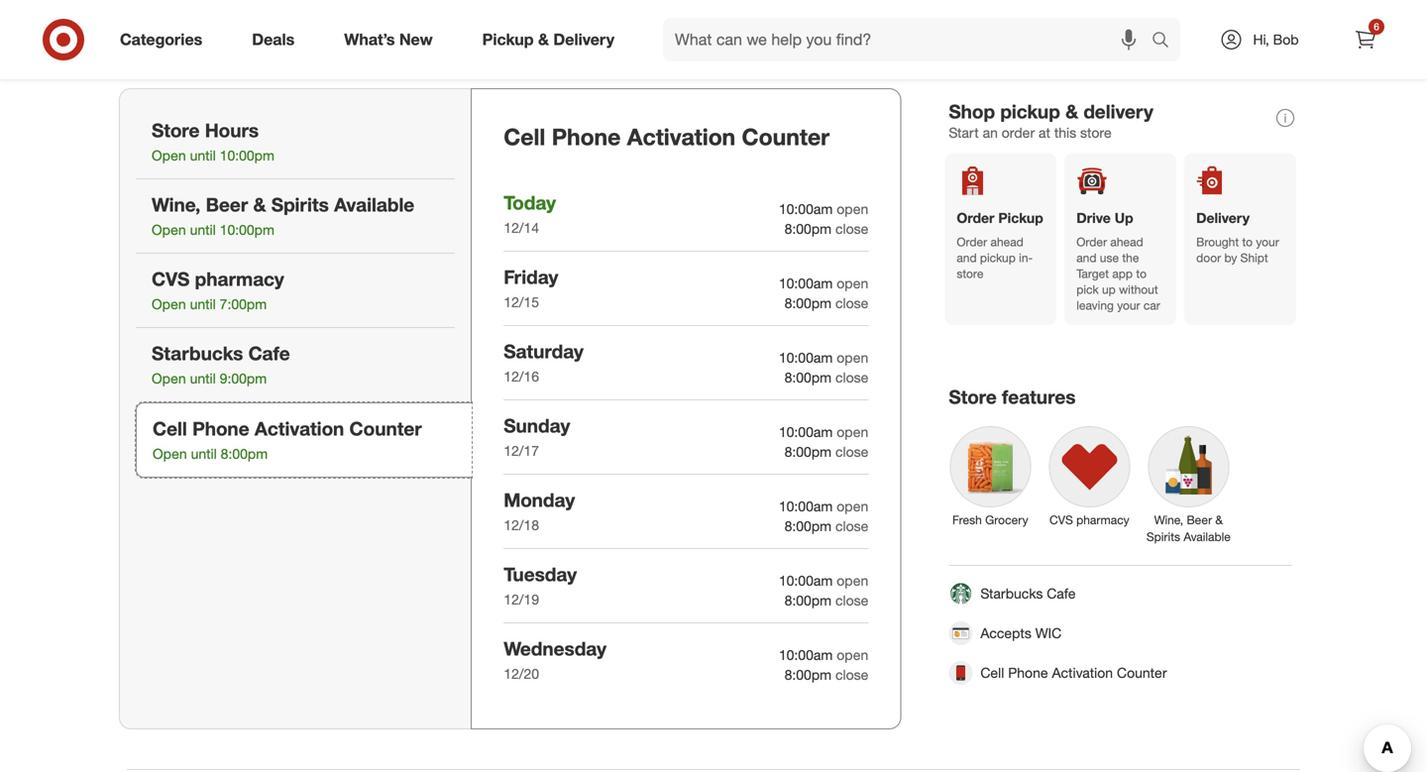 Task type: describe. For each thing, give the bounding box(es) containing it.
order for order pickup
[[957, 235, 988, 250]]

close for monday
[[836, 518, 869, 535]]

your inside delivery brought to your door by shipt
[[1257, 235, 1280, 250]]

delivery
[[1084, 100, 1154, 123]]

7:00pm
[[220, 296, 267, 313]]

features
[[1003, 386, 1076, 409]]

10:00pm inside wine, beer & spirits available open until 10:00pm
[[220, 221, 275, 239]]

sunday 12/17
[[504, 414, 571, 460]]

at
[[1039, 124, 1051, 141]]

open for sunday
[[837, 423, 869, 441]]

without
[[1120, 282, 1159, 297]]

2 horizontal spatial phone
[[1009, 664, 1049, 682]]

close for tuesday
[[836, 592, 869, 609]]

cvs pharmacy
[[1050, 512, 1130, 527]]

order pickup order ahead and pickup in- store
[[957, 209, 1044, 281]]

& for wine, beer & spirits available
[[1216, 512, 1224, 527]]

10:00am for tuesday
[[779, 572, 833, 589]]

store for store hours open until 10:00pm
[[152, 119, 200, 142]]

What can we help you find? suggestions appear below search field
[[663, 18, 1157, 61]]

open inside wine, beer & spirits available open until 10:00pm
[[152, 221, 186, 239]]

search button
[[1143, 18, 1191, 65]]

use
[[1101, 251, 1120, 265]]

search
[[1143, 32, 1191, 51]]

until for cvs
[[190, 296, 216, 313]]

sunday
[[504, 414, 571, 437]]

order for drive up
[[1077, 235, 1108, 250]]

wic
[[1036, 625, 1062, 642]]

friday 12/15
[[504, 266, 559, 311]]

deals
[[252, 30, 295, 49]]

12/18
[[504, 517, 539, 534]]

cvs for cvs pharmacy open until 7:00pm
[[152, 268, 190, 291]]

12/17
[[504, 442, 539, 460]]

6
[[1375, 20, 1380, 33]]

what's new
[[344, 30, 433, 49]]

pickup & delivery
[[483, 30, 615, 49]]

what's new link
[[327, 18, 458, 61]]

an
[[983, 124, 998, 141]]

leaving
[[1077, 298, 1115, 313]]

12/20
[[504, 665, 539, 683]]

wine, for wine, beer & spirits available
[[1155, 512, 1184, 527]]

deals link
[[235, 18, 320, 61]]

store features
[[949, 386, 1076, 409]]

your inside drive up order ahead and use the target app to pick up without leaving your car
[[1118, 298, 1141, 313]]

door
[[1197, 251, 1222, 265]]

spirits for wine, beer & spirits available open until 10:00pm
[[271, 193, 329, 216]]

10:00am for today
[[779, 200, 833, 218]]

cafe for starbucks cafe
[[1047, 585, 1076, 602]]

wednesday
[[504, 638, 607, 660]]

cell phone activation counter open until 8:00pm
[[153, 418, 422, 463]]

1 vertical spatial cell phone activation counter
[[981, 664, 1168, 682]]

by
[[1225, 251, 1238, 265]]

8:00pm for friday
[[785, 294, 832, 312]]

hi, bob
[[1254, 31, 1300, 48]]

8:00pm for today
[[785, 220, 832, 237]]

shop pickup & delivery start an order at this store
[[949, 100, 1154, 141]]

10:00am open 8:00pm close for saturday
[[779, 349, 869, 386]]

2 vertical spatial activation
[[1053, 664, 1114, 682]]

store inside shop pickup & delivery start an order at this store
[[1081, 124, 1112, 141]]

to inside drive up order ahead and use the target app to pick up without leaving your car
[[1137, 266, 1147, 281]]

close for friday
[[836, 294, 869, 312]]

fresh grocery link
[[941, 417, 1041, 532]]

9:00pm
[[220, 370, 267, 387]]

order
[[1002, 124, 1035, 141]]

wine, beer & spirits available link
[[1140, 417, 1239, 549]]

1 horizontal spatial counter
[[742, 123, 830, 151]]

10:00am open 8:00pm close for monday
[[779, 498, 869, 535]]

up
[[1103, 282, 1116, 297]]

available for wine, beer & spirits available open until 10:00pm
[[334, 193, 415, 216]]

accepts wic
[[981, 625, 1062, 642]]

12/16
[[504, 368, 539, 385]]

0 vertical spatial cell
[[504, 123, 546, 151]]

store capabilities with hours, vertical tabs tab list
[[119, 88, 472, 730]]

categories
[[120, 30, 203, 49]]

0 vertical spatial cell phone activation counter
[[504, 123, 830, 151]]

0 vertical spatial phone
[[552, 123, 621, 151]]

10:00am open 8:00pm close for today
[[779, 200, 869, 237]]

until inside wine, beer & spirits available open until 10:00pm
[[190, 221, 216, 239]]

cvs for cvs pharmacy
[[1050, 512, 1074, 527]]

today
[[504, 191, 556, 214]]

ahead for pickup
[[991, 235, 1024, 250]]

cell inside cell phone activation counter open until 8:00pm
[[153, 418, 187, 440]]

store inside order pickup order ahead and pickup in- store
[[957, 266, 984, 281]]

store for store features
[[949, 386, 997, 409]]

open for wednesday
[[837, 646, 869, 664]]

new
[[400, 30, 433, 49]]

and for order
[[957, 251, 977, 265]]

delivery brought to your door by shipt
[[1197, 209, 1280, 265]]

8:00pm for saturday
[[785, 369, 832, 386]]

beer for wine, beer & spirits available open until 10:00pm
[[206, 193, 248, 216]]

shop
[[949, 100, 996, 123]]

pharmacy for cvs pharmacy open until 7:00pm
[[195, 268, 284, 291]]

grocery
[[986, 512, 1029, 527]]

0 horizontal spatial delivery
[[554, 30, 615, 49]]

0 vertical spatial activation
[[627, 123, 736, 151]]

8:00pm for monday
[[785, 518, 832, 535]]

starbucks for starbucks cafe open until 9:00pm
[[152, 342, 243, 365]]

target
[[1077, 266, 1110, 281]]

10:00am for friday
[[779, 275, 833, 292]]

app
[[1113, 266, 1134, 281]]

pickup inside shop pickup & delivery start an order at this store
[[1001, 100, 1061, 123]]

tuesday 12/19
[[504, 563, 577, 608]]

starbucks for starbucks cafe
[[981, 585, 1044, 602]]

today 12/14
[[504, 191, 556, 237]]

2 vertical spatial cell
[[981, 664, 1005, 682]]

what's
[[344, 30, 395, 49]]

10:00am for sunday
[[779, 423, 833, 441]]

pickup inside order pickup order ahead and pickup in- store
[[981, 251, 1016, 265]]

& for wine, beer & spirits available open until 10:00pm
[[253, 193, 266, 216]]

beer for wine, beer & spirits available
[[1187, 512, 1213, 527]]

to inside delivery brought to your door by shipt
[[1243, 235, 1254, 250]]

10:00am for saturday
[[779, 349, 833, 366]]

bob
[[1274, 31, 1300, 48]]



Task type: locate. For each thing, give the bounding box(es) containing it.
0 horizontal spatial beer
[[206, 193, 248, 216]]

phone inside cell phone activation counter open until 8:00pm
[[192, 418, 250, 440]]

pickup
[[1001, 100, 1061, 123], [981, 251, 1016, 265]]

open for monday
[[837, 498, 869, 515]]

1 vertical spatial pickup
[[999, 209, 1044, 227]]

1 vertical spatial counter
[[350, 418, 422, 440]]

2 vertical spatial phone
[[1009, 664, 1049, 682]]

phone up today
[[552, 123, 621, 151]]

0 vertical spatial to
[[1243, 235, 1254, 250]]

2 10:00pm from the top
[[220, 221, 275, 239]]

1 horizontal spatial activation
[[627, 123, 736, 151]]

pharmacy
[[195, 268, 284, 291], [1077, 512, 1130, 527]]

to up shipt
[[1243, 235, 1254, 250]]

1 vertical spatial activation
[[255, 418, 344, 440]]

0 vertical spatial store
[[1081, 124, 1112, 141]]

0 horizontal spatial cell phone activation counter
[[504, 123, 830, 151]]

4 close from the top
[[836, 443, 869, 461]]

4 open from the top
[[837, 423, 869, 441]]

1 close from the top
[[836, 220, 869, 237]]

and inside order pickup order ahead and pickup in- store
[[957, 251, 977, 265]]

4 10:00am open 8:00pm close from the top
[[779, 423, 869, 461]]

6 link
[[1345, 18, 1388, 61]]

1 horizontal spatial available
[[1184, 529, 1231, 544]]

1 vertical spatial available
[[1184, 529, 1231, 544]]

2 horizontal spatial activation
[[1053, 664, 1114, 682]]

available for wine, beer & spirits available
[[1184, 529, 1231, 544]]

10:00am open 8:00pm close for tuesday
[[779, 572, 869, 609]]

& for shop pickup & delivery start an order at this store
[[1066, 100, 1079, 123]]

cell down "accepts"
[[981, 664, 1005, 682]]

cvs pharmacy link
[[1041, 417, 1140, 532]]

0 horizontal spatial pickup
[[483, 30, 534, 49]]

close for today
[[836, 220, 869, 237]]

6 10:00am open 8:00pm close from the top
[[779, 572, 869, 609]]

brought
[[1197, 235, 1240, 250]]

12/15
[[504, 294, 539, 311]]

beer
[[206, 193, 248, 216], [1187, 512, 1213, 527]]

ahead up the
[[1111, 235, 1144, 250]]

0 horizontal spatial ahead
[[991, 235, 1024, 250]]

0 vertical spatial available
[[334, 193, 415, 216]]

1 horizontal spatial wine,
[[1155, 512, 1184, 527]]

pickup up in-
[[999, 209, 1044, 227]]

pickup right new at the left of page
[[483, 30, 534, 49]]

10:00pm up cvs pharmacy open until 7:00pm
[[220, 221, 275, 239]]

open inside cell phone activation counter open until 8:00pm
[[153, 445, 187, 463]]

counter inside cell phone activation counter open until 8:00pm
[[350, 418, 422, 440]]

1 vertical spatial starbucks
[[981, 585, 1044, 602]]

starbucks cafe
[[981, 585, 1076, 602]]

1 vertical spatial beer
[[1187, 512, 1213, 527]]

0 vertical spatial pickup
[[483, 30, 534, 49]]

starbucks up 9:00pm
[[152, 342, 243, 365]]

until left 7:00pm at left
[[190, 296, 216, 313]]

0 horizontal spatial starbucks
[[152, 342, 243, 365]]

6 open from the top
[[837, 572, 869, 589]]

10:00am for wednesday
[[779, 646, 833, 664]]

until inside cell phone activation counter open until 8:00pm
[[191, 445, 217, 463]]

10:00am open 8:00pm close for wednesday
[[779, 646, 869, 684]]

5 10:00am from the top
[[779, 498, 833, 515]]

2 and from the left
[[1077, 251, 1097, 265]]

wine, inside wine, beer & spirits available open until 10:00pm
[[152, 193, 201, 216]]

cell
[[504, 123, 546, 151], [153, 418, 187, 440], [981, 664, 1005, 682]]

store
[[152, 119, 200, 142], [949, 386, 997, 409]]

open inside cvs pharmacy open until 7:00pm
[[152, 296, 186, 313]]

4 10:00am from the top
[[779, 423, 833, 441]]

wine, right 'cvs pharmacy'
[[1155, 512, 1184, 527]]

0 horizontal spatial your
[[1118, 298, 1141, 313]]

store left hours
[[152, 119, 200, 142]]

start
[[949, 124, 979, 141]]

0 horizontal spatial available
[[334, 193, 415, 216]]

ahead up in-
[[991, 235, 1024, 250]]

wine, for wine, beer & spirits available open until 10:00pm
[[152, 193, 201, 216]]

2 open from the top
[[837, 275, 869, 292]]

wine, down store hours open until 10:00pm
[[152, 193, 201, 216]]

0 vertical spatial beer
[[206, 193, 248, 216]]

1 vertical spatial store
[[957, 266, 984, 281]]

pickup up order
[[1001, 100, 1061, 123]]

1 vertical spatial to
[[1137, 266, 1147, 281]]

cvs
[[152, 268, 190, 291], [1050, 512, 1074, 527]]

10:00am open 8:00pm close for sunday
[[779, 423, 869, 461]]

1 vertical spatial delivery
[[1197, 209, 1251, 227]]

3 open from the top
[[837, 349, 869, 366]]

until down hours
[[190, 147, 216, 164]]

0 horizontal spatial store
[[152, 119, 200, 142]]

1 horizontal spatial cell
[[504, 123, 546, 151]]

the
[[1123, 251, 1140, 265]]

your
[[1257, 235, 1280, 250], [1118, 298, 1141, 313]]

2 10:00am from the top
[[779, 275, 833, 292]]

1 horizontal spatial starbucks
[[981, 585, 1044, 602]]

to up without on the top
[[1137, 266, 1147, 281]]

1 vertical spatial your
[[1118, 298, 1141, 313]]

drive up order ahead and use the target app to pick up without leaving your car
[[1077, 209, 1161, 313]]

ahead inside drive up order ahead and use the target app to pick up without leaving your car
[[1111, 235, 1144, 250]]

until inside starbucks cafe open until 9:00pm
[[190, 370, 216, 387]]

0 vertical spatial your
[[1257, 235, 1280, 250]]

pickup
[[483, 30, 534, 49], [999, 209, 1044, 227]]

0 vertical spatial pickup
[[1001, 100, 1061, 123]]

shipt
[[1241, 251, 1269, 265]]

ahead for up
[[1111, 235, 1144, 250]]

0 horizontal spatial spirits
[[271, 193, 329, 216]]

available
[[334, 193, 415, 216], [1184, 529, 1231, 544]]

pharmacy for cvs pharmacy
[[1077, 512, 1130, 527]]

drive
[[1077, 209, 1111, 227]]

until inside cvs pharmacy open until 7:00pm
[[190, 296, 216, 313]]

delivery inside delivery brought to your door by shipt
[[1197, 209, 1251, 227]]

pharmacy up 7:00pm at left
[[195, 268, 284, 291]]

cafe inside starbucks cafe open until 9:00pm
[[249, 342, 290, 365]]

cell down starbucks cafe open until 9:00pm
[[153, 418, 187, 440]]

0 vertical spatial spirits
[[271, 193, 329, 216]]

pickup left in-
[[981, 251, 1016, 265]]

7 open from the top
[[837, 646, 869, 664]]

delivery
[[554, 30, 615, 49], [1197, 209, 1251, 227]]

open for tuesday
[[837, 572, 869, 589]]

friday
[[504, 266, 559, 288]]

until down starbucks cafe open until 9:00pm
[[191, 445, 217, 463]]

open for cvs pharmacy
[[152, 296, 186, 313]]

8:00pm inside cell phone activation counter open until 8:00pm
[[221, 445, 268, 463]]

close for wednesday
[[836, 666, 869, 684]]

1 horizontal spatial beer
[[1187, 512, 1213, 527]]

0 vertical spatial wine,
[[152, 193, 201, 216]]

1 vertical spatial pharmacy
[[1077, 512, 1130, 527]]

until for store
[[190, 147, 216, 164]]

10:00am for monday
[[779, 498, 833, 515]]

5 10:00am open 8:00pm close from the top
[[779, 498, 869, 535]]

1 vertical spatial cell
[[153, 418, 187, 440]]

6 close from the top
[[836, 592, 869, 609]]

7 close from the top
[[836, 666, 869, 684]]

close for saturday
[[836, 369, 869, 386]]

1 horizontal spatial phone
[[552, 123, 621, 151]]

saturday
[[504, 340, 584, 363]]

2 horizontal spatial cell
[[981, 664, 1005, 682]]

your down without on the top
[[1118, 298, 1141, 313]]

1 10:00am open 8:00pm close from the top
[[779, 200, 869, 237]]

3 10:00am open 8:00pm close from the top
[[779, 349, 869, 386]]

0 horizontal spatial phone
[[192, 418, 250, 440]]

categories link
[[103, 18, 227, 61]]

and for drive
[[1077, 251, 1097, 265]]

6 10:00am from the top
[[779, 572, 833, 589]]

cvs pharmacy open until 7:00pm
[[152, 268, 284, 313]]

2 horizontal spatial counter
[[1118, 664, 1168, 682]]

tuesday
[[504, 563, 577, 586]]

phone down 9:00pm
[[192, 418, 250, 440]]

1 horizontal spatial ahead
[[1111, 235, 1144, 250]]

your up shipt
[[1257, 235, 1280, 250]]

1 horizontal spatial pharmacy
[[1077, 512, 1130, 527]]

2 vertical spatial counter
[[1118, 664, 1168, 682]]

cafe up 9:00pm
[[249, 342, 290, 365]]

and inside drive up order ahead and use the target app to pick up without leaving your car
[[1077, 251, 1097, 265]]

1 open from the top
[[837, 200, 869, 218]]

0 horizontal spatial cvs
[[152, 268, 190, 291]]

store inside store hours open until 10:00pm
[[152, 119, 200, 142]]

1 horizontal spatial cafe
[[1047, 585, 1076, 602]]

wine,
[[152, 193, 201, 216], [1155, 512, 1184, 527]]

until left 9:00pm
[[190, 370, 216, 387]]

monday
[[504, 489, 575, 512]]

wine, beer & spirits available open until 10:00pm
[[152, 193, 415, 239]]

phone down accepts wic
[[1009, 664, 1049, 682]]

cafe up the wic
[[1047, 585, 1076, 602]]

open inside starbucks cafe open until 9:00pm
[[152, 370, 186, 387]]

store
[[1081, 124, 1112, 141], [957, 266, 984, 281]]

until inside store hours open until 10:00pm
[[190, 147, 216, 164]]

beer inside wine, beer & spirits available open until 10:00pm
[[206, 193, 248, 216]]

up
[[1115, 209, 1134, 227]]

car
[[1144, 298, 1161, 313]]

to
[[1243, 235, 1254, 250], [1137, 266, 1147, 281]]

spirits inside wine, beer & spirits available
[[1147, 529, 1181, 544]]

& inside shop pickup & delivery start an order at this store
[[1066, 100, 1079, 123]]

1 and from the left
[[957, 251, 977, 265]]

0 horizontal spatial store
[[957, 266, 984, 281]]

10:00am
[[779, 200, 833, 218], [779, 275, 833, 292], [779, 349, 833, 366], [779, 423, 833, 441], [779, 498, 833, 515], [779, 572, 833, 589], [779, 646, 833, 664]]

10:00am open 8:00pm close for friday
[[779, 275, 869, 312]]

0 horizontal spatial cafe
[[249, 342, 290, 365]]

1 horizontal spatial store
[[949, 386, 997, 409]]

0 vertical spatial cafe
[[249, 342, 290, 365]]

spirits inside wine, beer & spirits available open until 10:00pm
[[271, 193, 329, 216]]

0 vertical spatial 10:00pm
[[220, 147, 275, 164]]

2 ahead from the left
[[1111, 235, 1144, 250]]

1 horizontal spatial to
[[1243, 235, 1254, 250]]

1 horizontal spatial cvs
[[1050, 512, 1074, 527]]

pharmacy left wine, beer & spirits available
[[1077, 512, 1130, 527]]

8:00pm for sunday
[[785, 443, 832, 461]]

10:00am open 8:00pm close
[[779, 200, 869, 237], [779, 275, 869, 312], [779, 349, 869, 386], [779, 423, 869, 461], [779, 498, 869, 535], [779, 572, 869, 609], [779, 646, 869, 684]]

12/19
[[504, 591, 539, 608]]

wine, beer & spirits available
[[1147, 512, 1231, 544]]

open for today
[[837, 200, 869, 218]]

starbucks cafe open until 9:00pm
[[152, 342, 290, 387]]

activation inside cell phone activation counter open until 8:00pm
[[255, 418, 344, 440]]

hours
[[205, 119, 259, 142]]

ahead
[[991, 235, 1024, 250], [1111, 235, 1144, 250]]

until up cvs pharmacy open until 7:00pm
[[190, 221, 216, 239]]

wednesday 12/20
[[504, 638, 607, 683]]

and up target
[[1077, 251, 1097, 265]]

12/14
[[504, 219, 539, 237]]

counter
[[742, 123, 830, 151], [350, 418, 422, 440], [1118, 664, 1168, 682]]

0 horizontal spatial counter
[[350, 418, 422, 440]]

pick
[[1077, 282, 1099, 297]]

7 10:00am open 8:00pm close from the top
[[779, 646, 869, 684]]

hi,
[[1254, 31, 1270, 48]]

beer inside wine, beer & spirits available
[[1187, 512, 1213, 527]]

0 horizontal spatial to
[[1137, 266, 1147, 281]]

1 ahead from the left
[[991, 235, 1024, 250]]

0 horizontal spatial activation
[[255, 418, 344, 440]]

open for saturday
[[837, 349, 869, 366]]

1 vertical spatial wine,
[[1155, 512, 1184, 527]]

open
[[837, 200, 869, 218], [837, 275, 869, 292], [837, 349, 869, 366], [837, 423, 869, 441], [837, 498, 869, 515], [837, 572, 869, 589], [837, 646, 869, 664]]

1 vertical spatial cvs
[[1050, 512, 1074, 527]]

1 10:00am from the top
[[779, 200, 833, 218]]

available inside wine, beer & spirits available open until 10:00pm
[[334, 193, 415, 216]]

open
[[152, 147, 186, 164], [152, 221, 186, 239], [152, 296, 186, 313], [152, 370, 186, 387], [153, 445, 187, 463]]

open inside store hours open until 10:00pm
[[152, 147, 186, 164]]

1 vertical spatial store
[[949, 386, 997, 409]]

0 vertical spatial starbucks
[[152, 342, 243, 365]]

0 vertical spatial pharmacy
[[195, 268, 284, 291]]

saturday 12/16
[[504, 340, 584, 385]]

7 10:00am from the top
[[779, 646, 833, 664]]

8:00pm
[[785, 220, 832, 237], [785, 294, 832, 312], [785, 369, 832, 386], [785, 443, 832, 461], [221, 445, 268, 463], [785, 518, 832, 535], [785, 592, 832, 609], [785, 666, 832, 684]]

& inside wine, beer & spirits available
[[1216, 512, 1224, 527]]

starbucks inside starbucks cafe open until 9:00pm
[[152, 342, 243, 365]]

5 close from the top
[[836, 518, 869, 535]]

3 close from the top
[[836, 369, 869, 386]]

& inside wine, beer & spirits available open until 10:00pm
[[253, 193, 266, 216]]

cell up today
[[504, 123, 546, 151]]

spirits for wine, beer & spirits available
[[1147, 529, 1181, 544]]

0 horizontal spatial cell
[[153, 418, 187, 440]]

until
[[190, 147, 216, 164], [190, 221, 216, 239], [190, 296, 216, 313], [190, 370, 216, 387], [191, 445, 217, 463]]

phone
[[552, 123, 621, 151], [192, 418, 250, 440], [1009, 664, 1049, 682]]

starbucks up "accepts"
[[981, 585, 1044, 602]]

0 vertical spatial counter
[[742, 123, 830, 151]]

1 vertical spatial phone
[[192, 418, 250, 440]]

1 horizontal spatial pickup
[[999, 209, 1044, 227]]

0 vertical spatial cvs
[[152, 268, 190, 291]]

8:00pm for wednesday
[[785, 666, 832, 684]]

1 horizontal spatial spirits
[[1147, 529, 1181, 544]]

0 horizontal spatial wine,
[[152, 193, 201, 216]]

3 10:00am from the top
[[779, 349, 833, 366]]

order inside drive up order ahead and use the target app to pick up without leaving your car
[[1077, 235, 1108, 250]]

monday 12/18
[[504, 489, 575, 534]]

1 horizontal spatial store
[[1081, 124, 1112, 141]]

1 vertical spatial pickup
[[981, 251, 1016, 265]]

2 close from the top
[[836, 294, 869, 312]]

fresh
[[953, 512, 983, 527]]

1 vertical spatial 10:00pm
[[220, 221, 275, 239]]

10:00pm down hours
[[220, 147, 275, 164]]

0 vertical spatial store
[[152, 119, 200, 142]]

10:00pm inside store hours open until 10:00pm
[[220, 147, 275, 164]]

store hours open until 10:00pm
[[152, 119, 275, 164]]

0 vertical spatial delivery
[[554, 30, 615, 49]]

open for store hours
[[152, 147, 186, 164]]

in-
[[1020, 251, 1033, 265]]

0 horizontal spatial and
[[957, 251, 977, 265]]

order
[[957, 209, 995, 227], [957, 235, 988, 250], [1077, 235, 1108, 250]]

0 horizontal spatial pharmacy
[[195, 268, 284, 291]]

and left in-
[[957, 251, 977, 265]]

store left the features in the right of the page
[[949, 386, 997, 409]]

1 vertical spatial spirits
[[1147, 529, 1181, 544]]

available inside wine, beer & spirits available
[[1184, 529, 1231, 544]]

1 horizontal spatial delivery
[[1197, 209, 1251, 227]]

open for starbucks cafe
[[152, 370, 186, 387]]

5 open from the top
[[837, 498, 869, 515]]

wine, inside wine, beer & spirits available
[[1155, 512, 1184, 527]]

1 horizontal spatial and
[[1077, 251, 1097, 265]]

cvs inside cvs pharmacy open until 7:00pm
[[152, 268, 190, 291]]

cafe for starbucks cafe open until 9:00pm
[[249, 342, 290, 365]]

activation
[[627, 123, 736, 151], [255, 418, 344, 440], [1053, 664, 1114, 682]]

close
[[836, 220, 869, 237], [836, 294, 869, 312], [836, 369, 869, 386], [836, 443, 869, 461], [836, 518, 869, 535], [836, 592, 869, 609], [836, 666, 869, 684]]

starbucks
[[152, 342, 243, 365], [981, 585, 1044, 602]]

accepts
[[981, 625, 1032, 642]]

pharmacy inside cvs pharmacy open until 7:00pm
[[195, 268, 284, 291]]

1 horizontal spatial your
[[1257, 235, 1280, 250]]

1 vertical spatial cafe
[[1047, 585, 1076, 602]]

fresh grocery
[[953, 512, 1029, 527]]

pickup & delivery link
[[466, 18, 640, 61]]

1 horizontal spatial cell phone activation counter
[[981, 664, 1168, 682]]

close for sunday
[[836, 443, 869, 461]]

2 10:00am open 8:00pm close from the top
[[779, 275, 869, 312]]

cell phone activation counter
[[504, 123, 830, 151], [981, 664, 1168, 682]]

until for starbucks
[[190, 370, 216, 387]]

1 10:00pm from the top
[[220, 147, 275, 164]]

this
[[1055, 124, 1077, 141]]

open for friday
[[837, 275, 869, 292]]

8:00pm for tuesday
[[785, 592, 832, 609]]

pickup inside order pickup order ahead and pickup in- store
[[999, 209, 1044, 227]]

ahead inside order pickup order ahead and pickup in- store
[[991, 235, 1024, 250]]



Task type: vqa. For each thing, say whether or not it's contained in the screenshot.
Monday
yes



